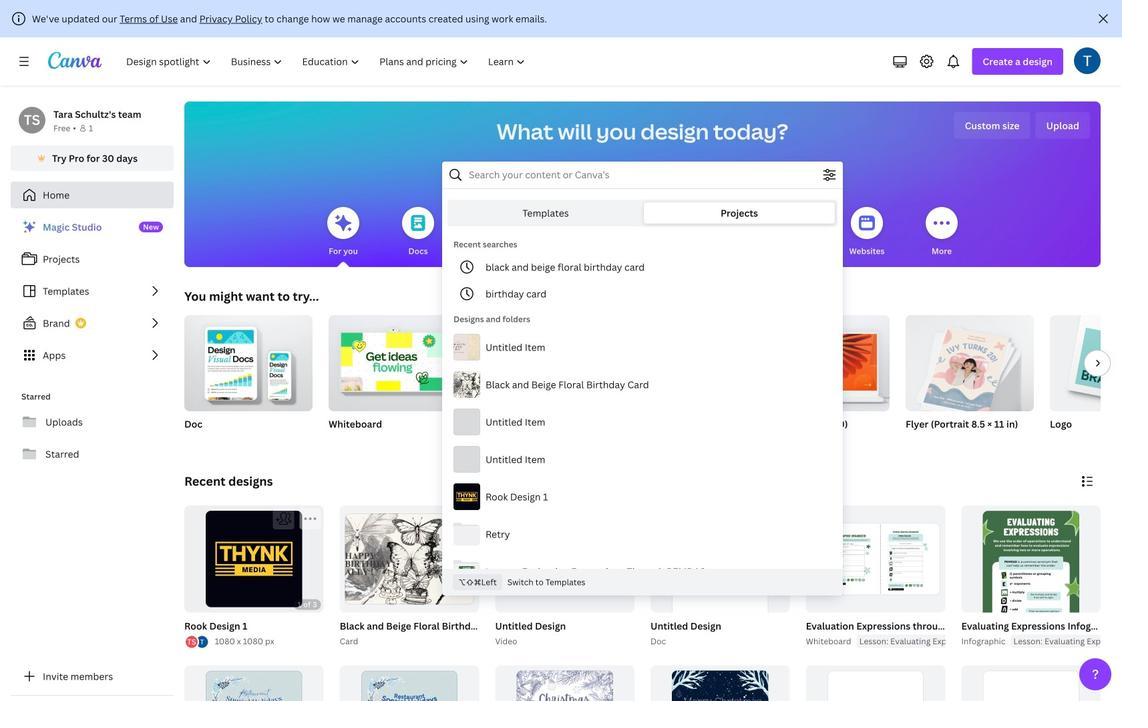 Task type: describe. For each thing, give the bounding box(es) containing it.
tara schultz's team element
[[19, 107, 45, 134]]

Search search field
[[469, 162, 816, 188]]

tara schultz's team image
[[19, 107, 45, 134]]



Task type: vqa. For each thing, say whether or not it's contained in the screenshot.
OF related to Green Yellow Modern Farming Presentation 16:9 GROUP
no



Task type: locate. For each thing, give the bounding box(es) containing it.
0 vertical spatial list
[[11, 214, 174, 369]]

list
[[11, 214, 174, 369], [184, 635, 210, 650]]

tara schultz image
[[1074, 47, 1101, 74]]

group
[[329, 310, 457, 448], [329, 310, 457, 412], [762, 310, 890, 448], [762, 310, 890, 412], [906, 310, 1034, 448], [906, 310, 1034, 416], [184, 315, 313, 448], [473, 315, 601, 448], [1050, 315, 1122, 448], [1050, 315, 1122, 412], [182, 506, 324, 650], [184, 506, 324, 613], [337, 506, 508, 648], [340, 506, 479, 613], [493, 506, 635, 648], [648, 506, 790, 648], [803, 506, 1054, 648], [806, 506, 946, 613], [959, 506, 1122, 701], [962, 506, 1101, 701], [184, 666, 324, 701], [340, 666, 479, 701], [495, 666, 635, 701], [651, 666, 790, 701], [806, 666, 946, 701], [962, 666, 1101, 701]]

1 vertical spatial list
[[184, 635, 210, 650]]

list box
[[443, 238, 842, 607]]

0 horizontal spatial list
[[11, 214, 174, 369]]

top level navigation element
[[118, 48, 537, 75]]

1 horizontal spatial list
[[184, 635, 210, 650]]

None search field
[[442, 162, 843, 607]]



